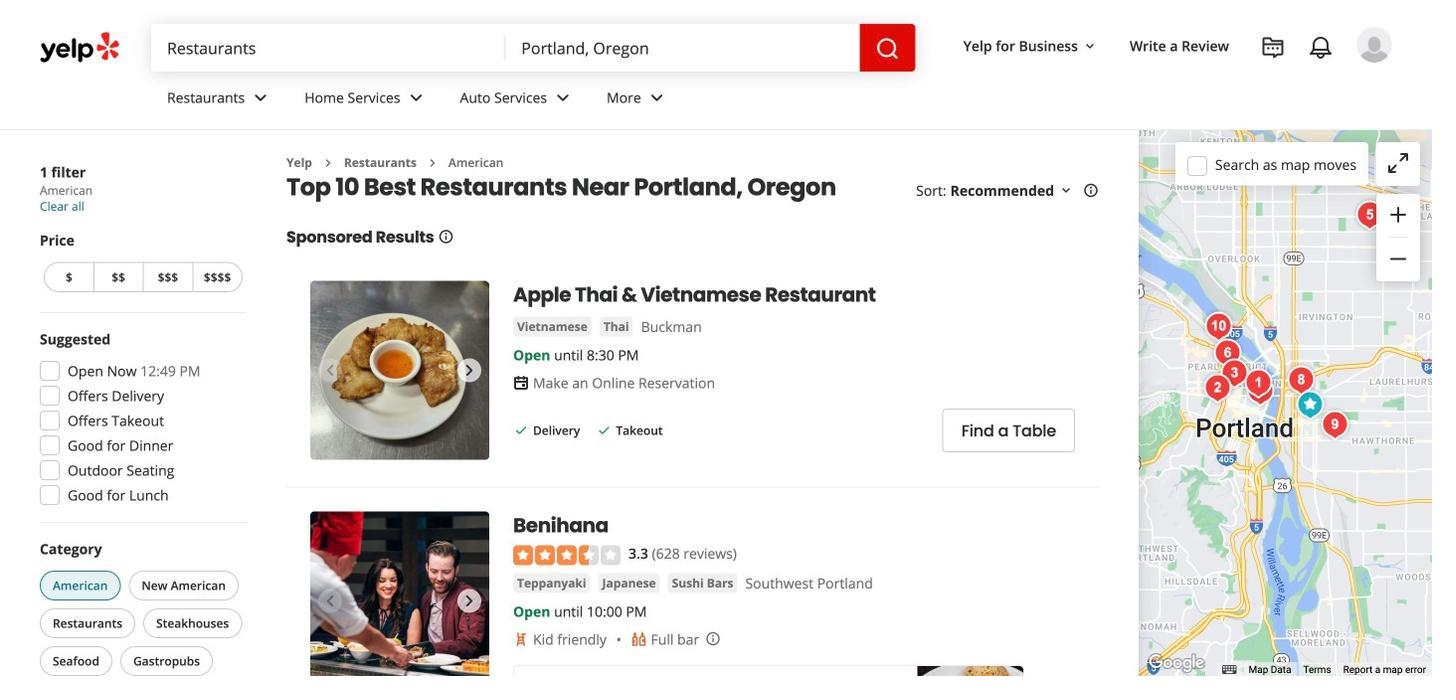 Task type: vqa. For each thing, say whether or not it's contained in the screenshot.
Tea to the middle
no



Task type: describe. For each thing, give the bounding box(es) containing it.
3.3 star rating image
[[513, 545, 621, 565]]

projects image
[[1261, 36, 1285, 60]]

address, neighborhood, city, state or zip search field
[[506, 24, 860, 72]]

user actions element
[[947, 25, 1420, 147]]

16 info v2 image
[[438, 229, 454, 245]]

16 checkmark v2 image
[[513, 423, 529, 438]]

business categories element
[[151, 72, 1392, 129]]

mother's bistro & bar image
[[1239, 363, 1278, 403]]

apple thai & vietnamese restaurant image
[[310, 281, 489, 460]]

ok omens image
[[1315, 405, 1355, 445]]

3 24 chevron down v2 image from the left
[[645, 86, 669, 110]]

notifications image
[[1309, 36, 1333, 60]]

benihana image
[[310, 512, 489, 676]]

16 reservation v2 image
[[513, 375, 529, 391]]

jojo image
[[1208, 334, 1248, 373]]

previous image
[[318, 358, 342, 382]]

deschutes brewery portland public house image
[[1215, 354, 1255, 393]]

16 checkmark v2 image
[[596, 423, 612, 438]]

map region
[[1139, 130, 1432, 676]]

emerald line image
[[1199, 307, 1239, 347]]

none field 'things to do, nail salons, plumbers'
[[151, 24, 506, 72]]

16 full bar v2 image
[[631, 631, 647, 647]]

none field address, neighborhood, city, state or zip
[[506, 24, 860, 72]]

portland burger image
[[1241, 371, 1280, 411]]

2 24 chevron down v2 image from the left
[[404, 86, 428, 110]]

wilder image
[[1350, 195, 1390, 235]]



Task type: locate. For each thing, give the bounding box(es) containing it.
16 kid friendly v2 image
[[513, 631, 529, 647]]

2 next image from the top
[[457, 589, 481, 613]]

2 slideshow element from the top
[[310, 512, 489, 676]]

things to do, nail salons, plumbers search field
[[151, 24, 506, 72]]

info icon image
[[705, 631, 721, 647], [705, 631, 721, 647]]

next image for apple thai & vietnamese restaurant image
[[457, 358, 481, 382]]

dirty pretty image
[[1281, 361, 1321, 400]]

slideshow element
[[310, 281, 489, 460], [310, 512, 489, 676]]

2 none field from the left
[[506, 24, 860, 72]]

None field
[[151, 24, 506, 72], [506, 24, 860, 72]]

16 chevron right v2 image
[[320, 155, 336, 171]]

2 horizontal spatial 24 chevron down v2 image
[[645, 86, 669, 110]]

next image for benihana image
[[457, 589, 481, 613]]

zoom in image
[[1386, 203, 1410, 227]]

1 vertical spatial next image
[[457, 589, 481, 613]]

16 chevron right v2 image
[[425, 155, 440, 171]]

24 chevron down v2 image
[[551, 86, 575, 110]]

1 none field from the left
[[151, 24, 506, 72]]

google image
[[1144, 650, 1209, 676]]

search image
[[876, 37, 900, 61]]

0 vertical spatial next image
[[457, 358, 481, 382]]

next image
[[457, 358, 481, 382], [457, 589, 481, 613]]

keyboard shortcuts image
[[1222, 665, 1237, 674]]

group
[[1376, 194, 1420, 281], [40, 230, 247, 296], [34, 329, 247, 511], [36, 539, 247, 676]]

16 info v2 image
[[1083, 183, 1099, 199]]

1 24 chevron down v2 image from the left
[[249, 86, 273, 110]]

0 horizontal spatial 24 chevron down v2 image
[[249, 86, 273, 110]]

24 chevron down v2 image down address, neighborhood, city, state or zip search field
[[645, 86, 669, 110]]

driftwood room image
[[1198, 368, 1238, 408]]

None search field
[[151, 24, 916, 72]]

generic n. image
[[1357, 27, 1392, 63]]

apple thai & vietnamese restaurant image
[[1290, 385, 1330, 425]]

1 slideshow element from the top
[[310, 281, 489, 460]]

1 next image from the top
[[457, 358, 481, 382]]

24 chevron down v2 image up 16 chevron right v2 icon
[[404, 86, 428, 110]]

16 chevron down v2 image
[[1082, 38, 1098, 54]]

24 chevron down v2 image down 'things to do, nail salons, plumbers' field
[[249, 86, 273, 110]]

1 horizontal spatial 24 chevron down v2 image
[[404, 86, 428, 110]]

expand map image
[[1386, 151, 1410, 175]]

24 chevron down v2 image
[[249, 86, 273, 110], [404, 86, 428, 110], [645, 86, 669, 110]]

previous image
[[318, 589, 342, 613]]

0 vertical spatial slideshow element
[[310, 281, 489, 460]]

1 vertical spatial slideshow element
[[310, 512, 489, 676]]

zoom out image
[[1386, 247, 1410, 271]]



